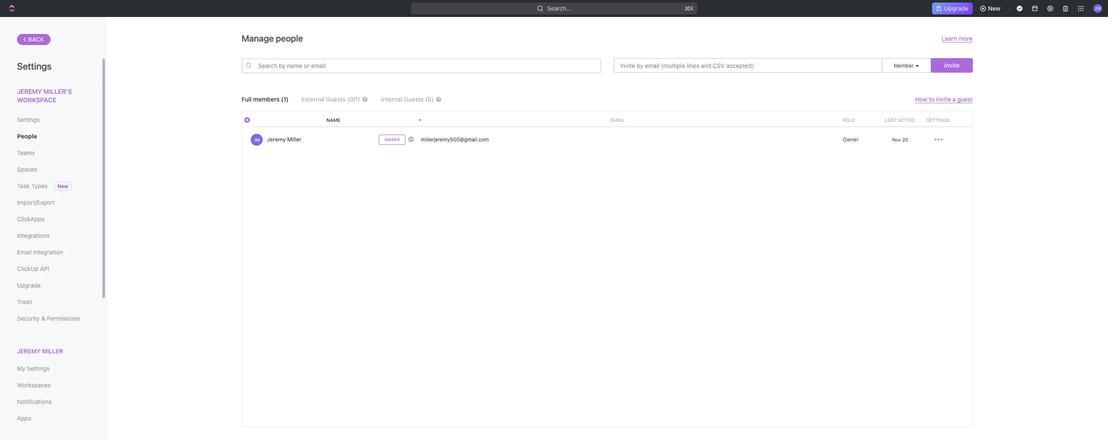 Task type: describe. For each thing, give the bounding box(es) containing it.
guests for external
[[326, 96, 346, 103]]

1 horizontal spatial upgrade
[[945, 5, 969, 12]]

Invite by email (multiple lines and CSV accepted) text field
[[614, 58, 883, 73]]

owner button
[[840, 136, 859, 143]]

invite
[[945, 62, 960, 69]]

Search by name or email text field
[[242, 58, 601, 73]]

guests for internal
[[404, 96, 424, 103]]

notifications link
[[17, 395, 85, 410]]

full
[[242, 96, 252, 103]]

new button
[[977, 2, 1006, 15]]

(0/1)
[[347, 96, 360, 103]]

security
[[17, 315, 40, 322]]

jeremy miller inside 'settings' element
[[17, 348, 63, 355]]

api
[[40, 265, 49, 273]]

task types
[[17, 182, 48, 190]]

last
[[885, 117, 897, 123]]

workspaces link
[[17, 379, 85, 393]]

people
[[17, 133, 37, 140]]

teams link
[[17, 146, 85, 160]]

integration
[[33, 249, 63, 256]]

last active
[[885, 117, 916, 123]]

email integration link
[[17, 245, 85, 260]]

miller inside 'settings' element
[[42, 348, 63, 355]]

spaces link
[[17, 162, 85, 177]]

settings down back link
[[17, 61, 52, 72]]

jm inside dropdown button
[[1095, 6, 1102, 11]]

role
[[843, 117, 856, 123]]

notifications
[[17, 399, 52, 406]]

invite
[[937, 96, 951, 103]]

settings inside settings link
[[17, 116, 40, 123]]

teams
[[17, 149, 35, 157]]

security & permissions link
[[17, 312, 85, 326]]

back
[[28, 36, 44, 43]]

⌘k
[[685, 5, 694, 12]]

jm button
[[1092, 2, 1105, 15]]

permissions
[[47, 315, 80, 322]]

internal guests (0)
[[381, 96, 434, 103]]

nov
[[893, 137, 901, 142]]

email for email integration
[[17, 249, 32, 256]]

1 horizontal spatial owner
[[843, 136, 859, 143]]

1 vertical spatial jeremy
[[267, 136, 286, 143]]

search...
[[547, 5, 572, 12]]

trash
[[17, 299, 32, 306]]

20
[[903, 137, 909, 142]]

new inside 'settings' element
[[57, 183, 68, 190]]

clickup
[[17, 265, 38, 273]]

my settings
[[17, 365, 50, 373]]

my settings link
[[17, 362, 85, 376]]

task
[[17, 182, 30, 190]]

email integration
[[17, 249, 63, 256]]

security & permissions
[[17, 315, 80, 322]]

types
[[31, 182, 48, 190]]

internal
[[381, 96, 403, 103]]

import/export
[[17, 199, 55, 206]]

0 horizontal spatial upgrade link
[[17, 279, 85, 293]]



Task type: vqa. For each thing, say whether or not it's contained in the screenshot.
Type
no



Task type: locate. For each thing, give the bounding box(es) containing it.
(0)
[[426, 96, 434, 103]]

owner
[[843, 136, 859, 143], [384, 137, 400, 142]]

owner down role
[[843, 136, 859, 143]]

integrations
[[17, 232, 50, 239]]

email
[[611, 117, 625, 123], [17, 249, 32, 256]]

settings element
[[0, 17, 106, 441]]

miller's
[[44, 88, 72, 95]]

1 vertical spatial upgrade
[[17, 282, 41, 289]]

owner down internal
[[384, 137, 400, 142]]

0 horizontal spatial email
[[17, 249, 32, 256]]

external
[[301, 96, 324, 103]]

1 vertical spatial jm
[[254, 137, 260, 142]]

millerjeremy500@gmail.com
[[421, 136, 489, 143]]

0 horizontal spatial jeremy miller
[[17, 348, 63, 355]]

more
[[959, 35, 973, 42]]

external guests (0/1) button
[[301, 96, 368, 103]]

jeremy down (1)
[[267, 136, 286, 143]]

&
[[41, 315, 45, 322]]

1 guests from the left
[[326, 96, 346, 103]]

name
[[327, 117, 341, 123]]

0 vertical spatial miller
[[287, 136, 301, 143]]

0 horizontal spatial owner
[[384, 137, 400, 142]]

workspaces
[[17, 382, 51, 389]]

manage people
[[242, 33, 303, 43]]

settings down how to invite a guest link at the right top of page
[[927, 117, 951, 123]]

clickup api
[[17, 265, 49, 273]]

jeremy miller down (1)
[[267, 136, 301, 143]]

1 horizontal spatial guests
[[404, 96, 424, 103]]

miller up the my settings link
[[42, 348, 63, 355]]

1 horizontal spatial jeremy miller
[[267, 136, 301, 143]]

how to invite a guest
[[916, 96, 973, 103]]

0 vertical spatial email
[[611, 117, 625, 123]]

jeremy up 'workspace'
[[17, 88, 42, 95]]

clickapps
[[17, 216, 45, 223]]

guest
[[958, 96, 973, 103]]

0 horizontal spatial new
[[57, 183, 68, 190]]

0 vertical spatial upgrade
[[945, 5, 969, 12]]

1 vertical spatial jeremy miller
[[17, 348, 63, 355]]

1 vertical spatial miller
[[42, 348, 63, 355]]

how to invite a guest link
[[916, 96, 973, 103]]

settings right my
[[27, 365, 50, 373]]

miller
[[287, 136, 301, 143], [42, 348, 63, 355]]

settings
[[17, 61, 52, 72], [17, 116, 40, 123], [927, 117, 951, 123], [27, 365, 50, 373]]

nov 20
[[893, 137, 909, 142]]

apps link
[[17, 412, 85, 426]]

back link
[[17, 34, 50, 45]]

spaces
[[17, 166, 37, 173]]

learn
[[942, 35, 958, 42]]

settings link
[[17, 113, 85, 127]]

0 vertical spatial new
[[989, 5, 1001, 12]]

members
[[253, 96, 280, 103]]

full members (1)
[[242, 96, 289, 103]]

1 horizontal spatial jm
[[1095, 6, 1102, 11]]

jeremy miller's workspace
[[17, 88, 72, 104]]

upgrade down clickup
[[17, 282, 41, 289]]

0 vertical spatial jm
[[1095, 6, 1102, 11]]

learn more
[[942, 35, 973, 42]]

integrations link
[[17, 229, 85, 243]]

settings up people
[[17, 116, 40, 123]]

guests left (0/1)
[[326, 96, 346, 103]]

email for email
[[611, 117, 625, 123]]

upgrade link up trash link
[[17, 279, 85, 293]]

miller down (1)
[[287, 136, 301, 143]]

upgrade inside 'settings' element
[[17, 282, 41, 289]]

guests
[[326, 96, 346, 103], [404, 96, 424, 103]]

jeremy inside jeremy miller's workspace
[[17, 88, 42, 95]]

workspace
[[17, 96, 56, 104]]

0 horizontal spatial miller
[[42, 348, 63, 355]]

0 horizontal spatial guests
[[326, 96, 346, 103]]

0 horizontal spatial upgrade
[[17, 282, 41, 289]]

upgrade link
[[933, 3, 973, 14], [17, 279, 85, 293]]

2 guests from the left
[[404, 96, 424, 103]]

guests left (0)
[[404, 96, 424, 103]]

full members (1) button
[[242, 96, 289, 103]]

0 vertical spatial upgrade link
[[933, 3, 973, 14]]

my
[[17, 365, 25, 373]]

active
[[899, 117, 916, 123]]

new inside 'button'
[[989, 5, 1001, 12]]

member
[[894, 63, 914, 69]]

jm
[[1095, 6, 1102, 11], [254, 137, 260, 142]]

jeremy miller
[[267, 136, 301, 143], [17, 348, 63, 355]]

manage
[[242, 33, 274, 43]]

apps
[[17, 415, 31, 422]]

import/export link
[[17, 196, 85, 210]]

member button
[[894, 63, 920, 69]]

1 vertical spatial upgrade link
[[17, 279, 85, 293]]

2 vertical spatial jeremy
[[17, 348, 40, 355]]

internal guests (0) button
[[381, 96, 455, 103]]

(1)
[[281, 96, 289, 103]]

to
[[930, 96, 935, 103]]

people
[[276, 33, 303, 43]]

jeremy up my settings
[[17, 348, 40, 355]]

0 horizontal spatial jm
[[254, 137, 260, 142]]

1 horizontal spatial miller
[[287, 136, 301, 143]]

1 vertical spatial email
[[17, 249, 32, 256]]

clickapps link
[[17, 212, 85, 227]]

people link
[[17, 129, 85, 144]]

jeremy
[[17, 88, 42, 95], [267, 136, 286, 143], [17, 348, 40, 355]]

new
[[989, 5, 1001, 12], [57, 183, 68, 190]]

0 vertical spatial jeremy miller
[[267, 136, 301, 143]]

email inside 'settings' element
[[17, 249, 32, 256]]

1 vertical spatial new
[[57, 183, 68, 190]]

1 horizontal spatial email
[[611, 117, 625, 123]]

clickup api link
[[17, 262, 85, 276]]

invite button
[[932, 58, 973, 73]]

jeremy miller up my settings
[[17, 348, 63, 355]]

1 horizontal spatial upgrade link
[[933, 3, 973, 14]]

0 vertical spatial jeremy
[[17, 88, 42, 95]]

upgrade
[[945, 5, 969, 12], [17, 282, 41, 289]]

upgrade up learn more
[[945, 5, 969, 12]]

how
[[916, 96, 928, 103]]

1 horizontal spatial new
[[989, 5, 1001, 12]]

settings inside the my settings link
[[27, 365, 50, 373]]

a
[[953, 96, 956, 103]]

external guests (0/1)
[[301, 96, 360, 103]]

upgrade link up learn
[[933, 3, 973, 14]]

trash link
[[17, 295, 85, 310]]



